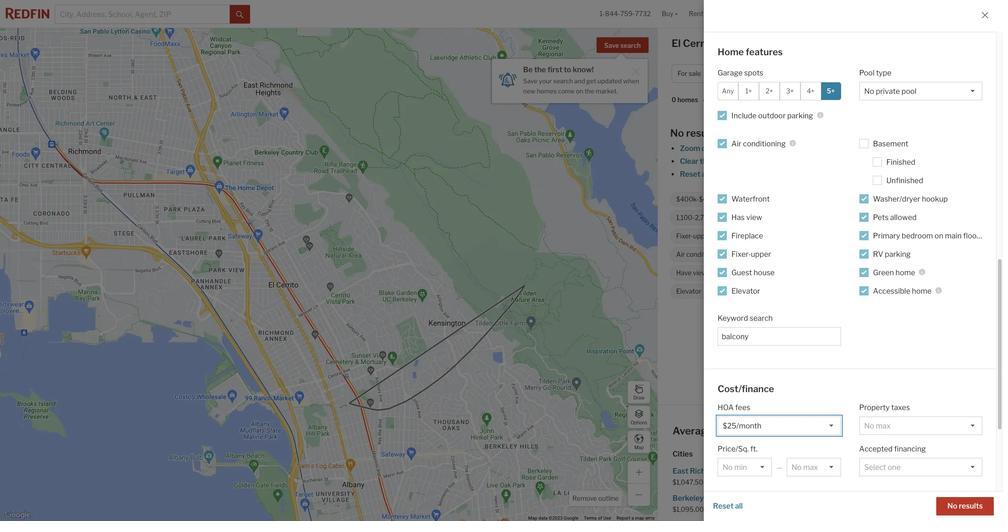 Task type: locate. For each thing, give the bounding box(es) containing it.
1 horizontal spatial rv
[[913, 232, 922, 240]]

3+ radio
[[780, 82, 801, 100]]

options
[[631, 420, 648, 425]]

1 vertical spatial main
[[865, 251, 879, 259]]

fireplace down 55+
[[749, 251, 777, 259]]

0 vertical spatial $4.5m
[[752, 70, 772, 78]]

1 horizontal spatial map
[[713, 157, 729, 166]]

pets allowed down remove townhouse, land image at right top
[[874, 213, 917, 222]]

0 horizontal spatial of
[[598, 516, 603, 521]]

1 vertical spatial the
[[585, 87, 595, 95]]

remove primary bedroom on main image
[[885, 252, 890, 258]]

1+
[[746, 87, 752, 95]]

option group
[[718, 82, 842, 100]]

list box down fees
[[718, 417, 841, 435]]

0 vertical spatial main
[[946, 231, 962, 240]]

first
[[548, 65, 563, 74]]

0 vertical spatial view
[[747, 213, 763, 222]]

4+
[[892, 70, 900, 78], [807, 87, 815, 95]]

ad region
[[663, 344, 999, 386]]

1 vertical spatial exclude
[[732, 492, 759, 501]]

homes right the 0 at the top of the page
[[678, 96, 699, 104]]

be the first to know! dialog
[[492, 53, 648, 103]]

0 horizontal spatial pets allowed
[[732, 269, 770, 277]]

all down clear the map boundary button
[[702, 170, 710, 179]]

map inside button
[[635, 445, 644, 450]]

el up for
[[672, 37, 681, 49]]

conditioning
[[743, 139, 786, 148], [687, 251, 724, 259]]

5+ inside 5+ radio
[[827, 87, 836, 95]]

el right the near
[[800, 425, 810, 437]]

to right first
[[564, 65, 572, 74]]

1 horizontal spatial hoa
[[896, 214, 911, 222]]

air conditioning down uppers
[[677, 251, 724, 259]]

2+ radio
[[760, 82, 780, 100]]

the inside "save your search and get updated when new homes come on the market."
[[585, 87, 595, 95]]

coming
[[757, 214, 780, 222]]

1 horizontal spatial spots
[[946, 288, 963, 295]]

2 horizontal spatial to
[[921, 214, 927, 222]]

1 vertical spatial land
[[761, 492, 775, 501]]

0 vertical spatial ca
[[722, 37, 737, 49]]

studio+ inside button
[[863, 70, 887, 78]]

map down options
[[635, 445, 644, 450]]

california link
[[810, 320, 843, 328]]

2 horizontal spatial no
[[948, 502, 958, 511]]

0 horizontal spatial all
[[702, 170, 710, 179]]

allowed left the remove pets allowed image
[[747, 269, 770, 277]]

1 vertical spatial air
[[677, 251, 685, 259]]

1 vertical spatial washer/dryer hookup
[[795, 269, 860, 277]]

0 horizontal spatial air
[[677, 251, 685, 259]]

bedroom
[[902, 231, 934, 240], [827, 251, 854, 259]]

0 vertical spatial reset
[[680, 170, 701, 179]]

sale
[[689, 70, 701, 78], [793, 467, 807, 476], [894, 467, 907, 476], [742, 494, 756, 503]]

2+
[[766, 87, 774, 95]]

map down out
[[713, 157, 729, 166]]

waterfront up has view
[[732, 195, 770, 203]]

4+ left 5+ radio
[[807, 87, 815, 95]]

0 vertical spatial spots
[[745, 68, 764, 77]]

search inside button
[[621, 41, 641, 49]]

0 vertical spatial all
[[702, 170, 710, 179]]

exclude up the reset all
[[732, 492, 759, 501]]

homes
[[537, 87, 557, 95], [678, 96, 699, 104], [897, 170, 921, 179], [757, 467, 780, 476], [857, 467, 881, 476], [706, 494, 729, 503]]

1 horizontal spatial fixer-
[[732, 250, 751, 259]]

0 homes •
[[672, 96, 705, 104]]

for inside berkeley homes for sale $1,095,000
[[731, 494, 741, 503]]

keyword
[[718, 314, 749, 323]]

on for primary bedroom on main floor
[[935, 231, 944, 240]]

0 vertical spatial the
[[535, 65, 546, 74]]

7732
[[635, 10, 651, 18]]

google image
[[2, 509, 33, 521]]

©2023
[[549, 516, 563, 521]]

list box for property taxes
[[860, 417, 983, 435]]

updated
[[598, 77, 622, 85]]

rv
[[913, 232, 922, 240], [874, 250, 884, 259]]

1+ radio
[[739, 82, 760, 100]]

0 horizontal spatial your
[[539, 77, 552, 85]]

to left see
[[855, 170, 862, 179]]

5+ right 4+ radio
[[827, 87, 836, 95]]

55+
[[765, 232, 777, 240]]

heights
[[727, 467, 755, 476]]

$4.5m inside button
[[752, 70, 772, 78]]

land for townhouse,
[[880, 195, 893, 203]]

search for keyword search
[[750, 314, 773, 323]]

1 vertical spatial of
[[598, 516, 603, 521]]

1 vertical spatial no
[[843, 232, 852, 240]]

$400k-$4.5m button
[[723, 64, 782, 83]]

0 horizontal spatial conditioning
[[687, 251, 724, 259]]

bedroom for primary bedroom on main floor
[[902, 231, 934, 240]]

sale right for
[[689, 70, 701, 78]]

1 vertical spatial cerrito,
[[812, 425, 848, 437]]

pool
[[875, 232, 889, 240]]

Any radio
[[718, 82, 739, 100]]

1 horizontal spatial green home
[[874, 268, 916, 277]]

0 horizontal spatial cerrito,
[[683, 37, 720, 49]]

0 vertical spatial green
[[874, 268, 895, 277]]

1 horizontal spatial bedroom
[[902, 231, 934, 240]]

no
[[671, 127, 684, 139], [843, 232, 852, 240], [948, 502, 958, 511]]

0 vertical spatial fixer-
[[677, 232, 694, 240]]

$400k-
[[729, 70, 752, 78], [677, 195, 699, 203]]

main left remove primary bedroom on main icon
[[865, 251, 879, 259]]

1 vertical spatial no results
[[948, 502, 983, 511]]

cerrito, up cities heading
[[812, 425, 848, 437]]

5+ parking spots
[[913, 288, 963, 295]]

guest house
[[732, 268, 775, 277], [886, 269, 924, 277]]

0 vertical spatial your
[[539, 77, 552, 85]]

primary bedroom on main floor
[[874, 231, 980, 240]]

to right up
[[921, 214, 927, 222]]

1 horizontal spatial pets
[[874, 213, 889, 222]]

on for primary bedroom on main
[[856, 251, 863, 259]]

data
[[539, 516, 548, 521]]

for up leases
[[782, 467, 791, 476]]

townhouse,
[[843, 195, 879, 203]]

on left remove rv parking icon
[[935, 231, 944, 240]]

remove rv parking image
[[951, 234, 956, 239]]

green right remove washer/dryer hookup icon
[[874, 268, 895, 277]]

pets allowed down 'fixer-upper'
[[732, 269, 770, 277]]

1 horizontal spatial view
[[747, 213, 763, 222]]

0 horizontal spatial primary
[[802, 251, 826, 259]]

0 vertical spatial exclude
[[740, 232, 763, 240]]

reset inside reset all button
[[714, 502, 734, 511]]

guest up 'accessible'
[[886, 269, 904, 277]]

4+ right "/"
[[892, 70, 900, 78]]

$4.5m up 2+
[[752, 70, 772, 78]]

remove pets allowed image
[[775, 270, 780, 276]]

reset all button
[[714, 498, 743, 516]]

1 vertical spatial bedroom
[[827, 251, 854, 259]]

bedroom down private
[[827, 251, 854, 259]]

save inside "save your search and get updated when new homes come on the market."
[[524, 77, 538, 85]]

guest house down 'fixer-upper'
[[732, 268, 775, 277]]

waterfront
[[732, 195, 770, 203], [905, 251, 938, 259]]

1 horizontal spatial air conditioning
[[732, 139, 786, 148]]

$400k-$4.5m inside $400k-$4.5m button
[[729, 70, 772, 78]]

sale inside button
[[689, 70, 701, 78]]

no results button
[[937, 498, 995, 516]]

cerrito, up for sale button
[[683, 37, 720, 49]]

1 vertical spatial allowed
[[747, 269, 770, 277]]

for sale button
[[672, 64, 719, 83]]

recommended button
[[725, 96, 780, 104]]

view right remove 1,100-2,750 sq. ft. icon
[[747, 213, 763, 222]]

0 vertical spatial on
[[576, 87, 584, 95]]

rv parking down hoa up to $25/month
[[913, 232, 946, 240]]

search down the 759-
[[621, 41, 641, 49]]

1 horizontal spatial search
[[621, 41, 641, 49]]

any
[[723, 87, 734, 95]]

1 vertical spatial $4.5m
[[699, 195, 719, 203]]

sale inside berkeley homes for sale $1,095,000
[[742, 494, 756, 503]]

to inside dialog
[[564, 65, 572, 74]]

5+ radio
[[821, 82, 842, 100]]

0 vertical spatial land
[[880, 195, 893, 203]]

view for have view
[[693, 269, 707, 277]]

studio+ for studio+
[[744, 195, 767, 203]]

of left 'use'
[[598, 516, 603, 521]]

pets up the pool
[[874, 213, 889, 222]]

washer/dryer hookup down 'unfinished'
[[874, 195, 948, 203]]

rv parking down remove no private pool image
[[874, 250, 911, 259]]

1 horizontal spatial washer/dryer hookup
[[874, 195, 948, 203]]

1 vertical spatial $400k-
[[677, 195, 699, 203]]

0
[[672, 96, 677, 104]]

759-
[[621, 10, 635, 18]]

remove 1,100-2,750 sq. ft. image
[[736, 215, 742, 221]]

conditioning up the boundary
[[743, 139, 786, 148]]

save inside save search button
[[605, 41, 620, 49]]

of inside zoom out clear the map boundary reset all filters or remove one of your filters below to see more homes
[[785, 170, 792, 179]]

remove townhouse, land image
[[898, 197, 903, 202]]

green up keyword
[[727, 288, 745, 295]]

:
[[723, 96, 725, 104]]

include outdoor parking
[[732, 111, 814, 120]]

remove
[[743, 170, 769, 179]]

results inside button
[[960, 502, 983, 511]]

fixer- for uppers
[[677, 232, 694, 240]]

$400k-$4.5m up 1,100-2,750 sq. ft.
[[677, 195, 719, 203]]

hoa left fees
[[718, 404, 734, 412]]

on down the and
[[576, 87, 584, 95]]

private
[[853, 232, 874, 240]]

0 horizontal spatial the
[[535, 65, 546, 74]]

map for map data ©2023 google
[[529, 516, 538, 521]]

0 vertical spatial pets allowed
[[874, 213, 917, 222]]

save for save your search and get updated when new homes come on the market.
[[524, 77, 538, 85]]

the down the get
[[585, 87, 595, 95]]

air
[[732, 139, 742, 148], [677, 251, 685, 259]]

hoa for hoa up to $25/month
[[896, 214, 911, 222]]

0 vertical spatial el
[[672, 37, 681, 49]]

home
[[718, 47, 744, 58]]

for
[[678, 70, 688, 78]]

view
[[747, 213, 763, 222], [693, 269, 707, 277]]

homes inside '0 homes •'
[[678, 96, 699, 104]]

map left data
[[529, 516, 538, 521]]

hookup left remove washer/dryer hookup icon
[[838, 269, 860, 277]]

fixer-upper
[[732, 250, 772, 259]]

guest down remove air conditioning icon
[[732, 268, 753, 277]]

5+ for 5+ parking spots
[[913, 288, 920, 295]]

no inside no results button
[[948, 502, 958, 511]]

1 horizontal spatial the
[[585, 87, 595, 95]]

all inside zoom out clear the map boundary reset all filters or remove one of your filters below to see more homes
[[702, 170, 710, 179]]

primary for primary bedroom on main floor
[[874, 231, 901, 240]]

air up the boundary
[[732, 139, 742, 148]]

report a map error
[[617, 516, 656, 521]]

air conditioning up the boundary
[[732, 139, 786, 148]]

1 horizontal spatial conditioning
[[743, 139, 786, 148]]

home up price/sq. at the bottom right of the page
[[715, 425, 743, 437]]

1-844-759-7732 link
[[600, 10, 651, 18]]

map
[[713, 157, 729, 166], [636, 516, 645, 521]]

and
[[575, 77, 586, 85]]

studio+ for studio+ / 4+ ba
[[863, 70, 887, 78]]

list box up financing
[[860, 417, 983, 435]]

on
[[576, 87, 584, 95], [935, 231, 944, 240], [856, 251, 863, 259]]

one
[[771, 170, 784, 179]]

1 vertical spatial 5+
[[913, 288, 920, 295]]

list box
[[860, 82, 983, 100], [718, 417, 841, 435], [860, 417, 983, 435], [718, 458, 772, 477], [787, 458, 841, 477], [860, 458, 983, 477]]

1 vertical spatial $400k-$4.5m
[[677, 195, 719, 203]]

sale right '—'
[[793, 467, 807, 476]]

e.g. office, balcony, modern text field
[[722, 332, 837, 341]]

land left leases
[[761, 492, 775, 501]]

on inside "save your search and get updated when new homes come on the market."
[[576, 87, 584, 95]]

sale down east richmond heights homes for sale $1,047,500
[[742, 494, 756, 503]]

waterfront down primary bedroom on main floor
[[905, 251, 938, 259]]

1 horizontal spatial of
[[785, 170, 792, 179]]

1 horizontal spatial green
[[874, 268, 895, 277]]

green home up keyword search
[[727, 288, 764, 295]]

homes inside "save your search and get updated when new homes come on the market."
[[537, 87, 557, 95]]

hoa left up
[[896, 214, 911, 222]]

the up reset all filters button
[[700, 157, 712, 166]]

list box down ba
[[860, 82, 983, 100]]

1 horizontal spatial $400k-
[[729, 70, 752, 78]]

come
[[558, 87, 575, 95]]

be the first to know!
[[524, 65, 594, 74]]

0 vertical spatial map
[[635, 445, 644, 450]]

results
[[687, 127, 720, 139], [960, 502, 983, 511]]

bedroom down up
[[902, 231, 934, 240]]

remove $400k-$4.5m image
[[724, 197, 730, 202]]

1 horizontal spatial land
[[880, 195, 893, 203]]

your inside zoom out clear the map boundary reset all filters or remove one of your filters below to see more homes
[[794, 170, 809, 179]]

green home up 'accessible'
[[874, 268, 916, 277]]

conditioning down uppers
[[687, 251, 724, 259]]

0 horizontal spatial $4.5m
[[699, 195, 719, 203]]

1 vertical spatial view
[[693, 269, 707, 277]]

the right be
[[535, 65, 546, 74]]

homes inside zoom out clear the map boundary reset all filters or remove one of your filters below to see more homes
[[897, 170, 921, 179]]

air up the have
[[677, 251, 685, 259]]

homes up exclude land leases
[[757, 467, 780, 476]]

all down exclude land leases
[[736, 502, 743, 511]]

land left remove townhouse, land image at right top
[[880, 195, 893, 203]]

ca up accepted
[[850, 425, 865, 437]]

for down east richmond heights homes for sale $1,047,500
[[731, 494, 741, 503]]

uppers
[[694, 232, 715, 240]]

clear
[[680, 157, 699, 166]]

washer/dryer down 'unfinished'
[[874, 195, 921, 203]]

$4.5m left remove $400k-$4.5m image
[[699, 195, 719, 203]]

exclude up 'fixer-upper'
[[740, 232, 763, 240]]

filters left below
[[811, 170, 831, 179]]

1 horizontal spatial primary
[[874, 231, 901, 240]]

search up e.g. office, balcony, modern text box
[[750, 314, 773, 323]]

guest house up accessible home
[[886, 269, 924, 277]]

1 horizontal spatial $400k-$4.5m
[[729, 70, 772, 78]]

save down 844-
[[605, 41, 620, 49]]

0 horizontal spatial el
[[672, 37, 681, 49]]

ca
[[722, 37, 737, 49], [850, 425, 865, 437]]

1 vertical spatial map
[[529, 516, 538, 521]]

terms
[[584, 516, 597, 521]]

clear the map boundary button
[[680, 157, 763, 166]]

homes up the $1,095,000
[[706, 494, 729, 503]]

rv left remove primary bedroom on main icon
[[874, 250, 884, 259]]

main for primary bedroom on main
[[865, 251, 879, 259]]

house up accessible home
[[905, 269, 924, 277]]

accepted financing
[[860, 445, 927, 454]]

0 vertical spatial to
[[564, 65, 572, 74]]

berkeley homes for sale $1,095,000
[[673, 494, 756, 514]]

0 horizontal spatial reset
[[680, 170, 701, 179]]

0 horizontal spatial to
[[564, 65, 572, 74]]

the inside zoom out clear the map boundary reset all filters or remove one of your filters below to see more homes
[[700, 157, 712, 166]]

reset right the $1,095,000
[[714, 502, 734, 511]]

main left the floor
[[946, 231, 962, 240]]

house down upper
[[754, 268, 775, 277]]

reset
[[680, 170, 701, 179], [714, 502, 734, 511]]

or
[[734, 170, 741, 179]]

1 horizontal spatial 4+
[[892, 70, 900, 78]]

homes right new at the right
[[537, 87, 557, 95]]

under
[[799, 214, 817, 222]]

0 horizontal spatial washer/dryer hookup
[[795, 269, 860, 277]]

1 vertical spatial hoa
[[718, 404, 734, 412]]

pets allowed
[[874, 213, 917, 222], [732, 269, 770, 277]]

0 horizontal spatial on
[[576, 87, 584, 95]]

0 horizontal spatial no results
[[671, 127, 720, 139]]

type
[[877, 68, 892, 77]]

1 horizontal spatial waterfront
[[905, 251, 938, 259]]

cities
[[673, 450, 693, 459]]

1 horizontal spatial allowed
[[891, 213, 917, 222]]

$400k- up '1+'
[[729, 70, 752, 78]]

1 horizontal spatial hookup
[[923, 195, 948, 203]]

primary down communities
[[802, 251, 826, 259]]

pets down remove air conditioning icon
[[732, 269, 746, 277]]

your right "one"
[[794, 170, 809, 179]]

save up new at the right
[[524, 77, 538, 85]]

0 horizontal spatial view
[[693, 269, 707, 277]]

1 horizontal spatial map
[[635, 445, 644, 450]]

east richmond heights homes for sale $1,047,500
[[673, 467, 807, 486]]

fixer-uppers
[[677, 232, 715, 240]]

your
[[539, 77, 552, 85], [794, 170, 809, 179]]

0 horizontal spatial save
[[524, 77, 538, 85]]

main for primary bedroom on main floor
[[946, 231, 962, 240]]

1 vertical spatial air conditioning
[[677, 251, 724, 259]]

1 horizontal spatial all
[[736, 502, 743, 511]]

elevator down have view
[[677, 288, 702, 295]]

hoa fees
[[718, 404, 751, 412]]

on down private
[[856, 251, 863, 259]]

0 vertical spatial waterfront
[[732, 195, 770, 203]]



Task type: vqa. For each thing, say whether or not it's contained in the screenshot.
Air conditioning to the bottom
yes



Task type: describe. For each thing, give the bounding box(es) containing it.
0 horizontal spatial spots
[[745, 68, 764, 77]]

zoom out button
[[680, 144, 714, 153]]

price/sq.
[[718, 445, 749, 454]]

have
[[677, 269, 692, 277]]

for left sale
[[775, 37, 789, 49]]

list box down price/sq. ft.
[[718, 458, 772, 477]]

fees
[[736, 404, 751, 412]]

save your search and get updated when new homes come on the market.
[[524, 77, 640, 95]]

remove outline
[[573, 495, 619, 503]]

property
[[860, 404, 890, 412]]

1 vertical spatial waterfront
[[905, 251, 938, 259]]

1-
[[600, 10, 606, 18]]

0 vertical spatial ft.
[[724, 214, 731, 222]]

bedroom for primary bedroom on main
[[827, 251, 854, 259]]

2 filters from the left
[[811, 170, 831, 179]]

exclude for exclude land leases
[[732, 492, 759, 501]]

albany
[[831, 467, 856, 476]]

0 vertical spatial rv parking
[[913, 232, 946, 240]]

1 vertical spatial spots
[[946, 288, 963, 295]]

exclude land leases
[[732, 492, 799, 501]]

richmond
[[690, 467, 726, 476]]

parking right remove balcony icon
[[922, 288, 945, 295]]

more
[[877, 170, 896, 179]]

City, Address, School, Agent, ZIP search field
[[55, 5, 230, 23]]

remove washer/dryer hookup image
[[866, 270, 871, 276]]

0 horizontal spatial waterfront
[[732, 195, 770, 203]]

outline
[[599, 495, 619, 503]]

for inside east richmond heights homes for sale $1,047,500
[[782, 467, 791, 476]]

$25/month
[[929, 214, 963, 222]]

near
[[777, 425, 798, 437]]

4+ inside radio
[[807, 87, 815, 95]]

1,100-
[[677, 214, 695, 222]]

leases
[[777, 492, 799, 501]]

exclude 55+ communities
[[740, 232, 817, 240]]

hoa for hoa fees
[[718, 404, 734, 412]]

4+ radio
[[801, 82, 822, 100]]

list box for hoa fees
[[718, 417, 841, 435]]

basement
[[874, 139, 909, 148]]

remove have view image
[[712, 270, 717, 276]]

home features
[[718, 47, 783, 58]]

remove fixer-uppers image
[[719, 234, 725, 239]]

—
[[777, 464, 783, 472]]

1 vertical spatial washer/dryer
[[795, 269, 836, 277]]

0 horizontal spatial rv
[[874, 250, 884, 259]]

0 horizontal spatial air conditioning
[[677, 251, 724, 259]]

google
[[564, 516, 579, 521]]

contract/pending
[[818, 214, 870, 222]]

1 horizontal spatial washer/dryer
[[874, 195, 921, 203]]

studio+ / 4+ ba button
[[857, 64, 919, 83]]

1 vertical spatial hookup
[[838, 269, 860, 277]]

land for exclude
[[761, 492, 775, 501]]

1 horizontal spatial ft.
[[751, 445, 758, 454]]

0 vertical spatial fireplace
[[732, 231, 764, 240]]

0 vertical spatial air
[[732, 139, 742, 148]]

accessible home
[[874, 287, 932, 296]]

search inside "save your search and get updated when new homes come on the market."
[[554, 77, 573, 85]]

sort
[[710, 96, 723, 104]]

redfin link
[[778, 320, 801, 328]]

0 vertical spatial no
[[671, 127, 684, 139]]

taxes
[[892, 404, 911, 412]]

home right remove balcony icon
[[913, 287, 932, 296]]

when
[[624, 77, 640, 85]]

2 vertical spatial to
[[921, 214, 927, 222]]

0 vertical spatial allowed
[[891, 213, 917, 222]]

options button
[[628, 406, 651, 429]]

redfin
[[778, 320, 801, 328]]

garage spots
[[718, 68, 764, 77]]

for sale
[[678, 70, 701, 78]]

save search
[[605, 41, 641, 49]]

exclude for exclude 55+ communities
[[740, 232, 763, 240]]

list box for accepted financing
[[860, 458, 983, 477]]

home up keyword search
[[746, 288, 764, 295]]

to inside zoom out clear the map boundary reset all filters or remove one of your filters below to see more homes
[[855, 170, 862, 179]]

0 horizontal spatial $400k-$4.5m
[[677, 195, 719, 203]]

0 vertical spatial washer/dryer hookup
[[874, 195, 948, 203]]

0 horizontal spatial ca
[[722, 37, 737, 49]]

1 horizontal spatial guest
[[886, 269, 904, 277]]

reset inside zoom out clear the map boundary reset all filters or remove one of your filters below to see more homes
[[680, 170, 701, 179]]

remove air conditioning image
[[729, 252, 735, 258]]

new
[[524, 87, 536, 95]]

save for save search
[[605, 41, 620, 49]]

price
[[874, 492, 892, 501]]

map for map
[[635, 445, 644, 450]]

0 horizontal spatial guest
[[732, 268, 753, 277]]

zoom out clear the map boundary reset all filters or remove one of your filters below to see more homes
[[680, 144, 921, 179]]

for down accepted financing
[[882, 467, 892, 476]]

1 vertical spatial pets
[[732, 269, 746, 277]]

unfinished
[[887, 176, 924, 185]]

sale
[[791, 37, 812, 49]]

remove no private pool image
[[893, 234, 899, 239]]

sale inside east richmond heights homes for sale $1,047,500
[[793, 467, 807, 476]]

boundary
[[730, 157, 763, 166]]

1 vertical spatial ca
[[850, 425, 865, 437]]

0 horizontal spatial elevator
[[677, 288, 702, 295]]

list box right '—'
[[787, 458, 841, 477]]

1 vertical spatial fireplace
[[749, 251, 777, 259]]

homes inside berkeley homes for sale $1,095,000
[[706, 494, 729, 503]]

search for save search
[[621, 41, 641, 49]]

cost/finance
[[718, 383, 775, 395]]

accepted
[[860, 445, 893, 454]]

terms of use link
[[584, 516, 612, 521]]

list box for pool type
[[860, 82, 983, 100]]

remove balcony image
[[892, 289, 898, 294]]

view for has view
[[747, 213, 763, 222]]

know!
[[573, 65, 594, 74]]

remove outline button
[[570, 491, 622, 507]]

parking down the 3+ radio
[[788, 111, 814, 120]]

4+ inside button
[[892, 70, 900, 78]]

1,100-2,750 sq. ft.
[[677, 214, 731, 222]]

sq.
[[715, 214, 723, 222]]

home up accessible home
[[896, 268, 916, 277]]

map region
[[0, 0, 696, 521]]

parking down remove no private pool image
[[885, 250, 911, 259]]

cities heading
[[673, 450, 989, 460]]

2,750
[[695, 214, 713, 222]]

1 vertical spatial map
[[636, 516, 645, 521]]

1-844-759-7732
[[600, 10, 651, 18]]

primary for primary bedroom on main
[[802, 251, 826, 259]]

pool type
[[860, 68, 892, 77]]

0 vertical spatial rv
[[913, 232, 922, 240]]

map inside zoom out clear the map boundary reset all filters or remove one of your filters below to see more homes
[[713, 157, 729, 166]]

1 filters from the left
[[712, 170, 732, 179]]

1 horizontal spatial el
[[800, 425, 810, 437]]

map button
[[628, 431, 651, 454]]

reset all filters button
[[680, 170, 733, 179]]

844-
[[606, 10, 621, 18]]

coming soon, under contract/pending
[[757, 214, 870, 222]]

use
[[604, 516, 612, 521]]

no results inside button
[[948, 502, 983, 511]]

financing
[[895, 445, 927, 454]]

prices
[[745, 425, 774, 437]]

el cerrito, ca homes for sale
[[672, 37, 812, 49]]

average home prices near el cerrito, ca
[[673, 425, 865, 437]]

pool
[[860, 68, 875, 77]]

•
[[703, 97, 705, 104]]

0 horizontal spatial house
[[754, 268, 775, 277]]

option group containing any
[[718, 82, 842, 100]]

0 vertical spatial pets
[[874, 213, 889, 222]]

features
[[746, 47, 783, 58]]

has
[[732, 213, 745, 222]]

1 horizontal spatial house
[[905, 269, 924, 277]]

all inside button
[[736, 502, 743, 511]]

0 vertical spatial cerrito,
[[683, 37, 720, 49]]

0 vertical spatial hookup
[[923, 195, 948, 203]]

be
[[524, 65, 533, 74]]

1 vertical spatial green
[[727, 288, 745, 295]]

out
[[702, 144, 714, 153]]

0 horizontal spatial allowed
[[747, 269, 770, 277]]

$400k- inside $400k-$4.5m button
[[729, 70, 752, 78]]

5+ for 5+
[[827, 87, 836, 95]]

1 vertical spatial green home
[[727, 288, 764, 295]]

no private pool
[[843, 232, 889, 240]]

ba
[[902, 70, 909, 78]]

submit search image
[[236, 11, 244, 18]]

fixer- for upper
[[732, 250, 751, 259]]

see
[[864, 170, 876, 179]]

0 horizontal spatial guest house
[[732, 268, 775, 277]]

remove coming soon, under contract/pending image
[[876, 215, 882, 221]]

3+
[[787, 87, 794, 95]]

finished
[[887, 158, 916, 167]]

outdoor
[[759, 111, 786, 120]]

studio+ / 4+ ba
[[863, 70, 909, 78]]

homes down accepted
[[857, 467, 881, 476]]

your inside "save your search and get updated when new homes come on the market."
[[539, 77, 552, 85]]

homes inside east richmond heights homes for sale $1,047,500
[[757, 467, 780, 476]]

zoom
[[680, 144, 701, 153]]

property taxes
[[860, 404, 911, 412]]

0 horizontal spatial rv parking
[[874, 250, 911, 259]]

sale down accepted financing
[[894, 467, 907, 476]]

0 vertical spatial air conditioning
[[732, 139, 786, 148]]

0 horizontal spatial results
[[687, 127, 720, 139]]

terms of use
[[584, 516, 612, 521]]

1 horizontal spatial guest house
[[886, 269, 924, 277]]

1 horizontal spatial elevator
[[732, 287, 761, 296]]

albany homes for sale
[[831, 467, 907, 476]]

communities
[[778, 232, 817, 240]]

hoa up to $25/month
[[896, 214, 963, 222]]

parking left remove rv parking icon
[[924, 232, 946, 240]]



